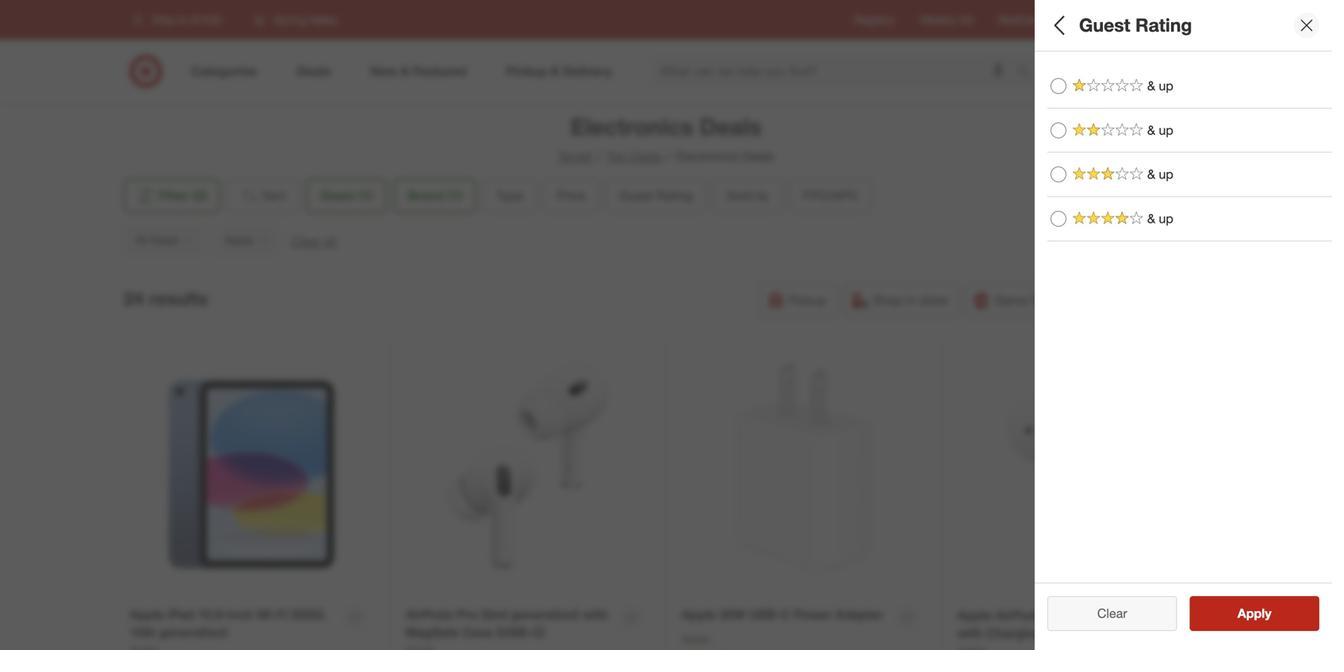 Task type: locate. For each thing, give the bounding box(es) containing it.
case right the 'charging'
[[1045, 626, 1076, 641]]

0 horizontal spatial clear all button
[[291, 232, 337, 250]]

1 horizontal spatial (1)
[[448, 188, 462, 203]]

generation) up the (usb‑c)
[[511, 607, 579, 622]]

same
[[994, 292, 1027, 308]]

1 horizontal spatial type button
[[1047, 107, 1332, 163]]

with inside apple airpods (2nd generation) with charging case
[[957, 626, 983, 641]]

1 & up radio from the top
[[1051, 167, 1066, 182]]

target inside 'link'
[[1068, 13, 1098, 27]]

all
[[324, 233, 337, 249], [1123, 612, 1135, 628]]

0 horizontal spatial case
[[462, 625, 493, 640]]

clear
[[291, 233, 321, 249], [1097, 606, 1127, 621], [1089, 612, 1119, 628]]

(2nd right pro
[[481, 607, 507, 622]]

clear inside all filters dialog
[[1089, 612, 1119, 628]]

case inside airpods pro (2nd generation) with magsafe case (usb‑c)
[[462, 625, 493, 640]]

apple for 20w
[[681, 607, 716, 622]]

generation) down ipad
[[159, 625, 228, 640]]

0 horizontal spatial target
[[558, 149, 592, 164]]

type down deals all deals
[[1047, 123, 1081, 142]]

same day delivery button
[[965, 283, 1112, 318]]

electronics deals up top deals link
[[571, 113, 762, 141]]

top deals
[[606, 149, 662, 164]]

0 horizontal spatial airpods
[[406, 607, 453, 622]]

(1)
[[358, 188, 373, 203], [448, 188, 462, 203]]

electronics
[[571, 113, 693, 141], [676, 149, 739, 164]]

1 vertical spatial results
[[1065, 579, 1103, 595]]

1 vertical spatial & up radio
[[1051, 122, 1066, 138]]

all inside "button"
[[136, 233, 148, 247]]

target left top
[[558, 149, 592, 164]]

1 horizontal spatial target
[[1068, 13, 1098, 27]]

type
[[1047, 123, 1081, 142], [496, 188, 523, 203]]

0 vertical spatial results
[[149, 287, 208, 310]]

(2nd down '25'
[[1046, 608, 1073, 623]]

0 vertical spatial with
[[583, 607, 608, 622]]

1 vertical spatial target
[[558, 149, 592, 164]]

2 (1) from the left
[[448, 188, 462, 203]]

c
[[781, 607, 790, 622]]

2 vertical spatial results
[[1247, 612, 1288, 628]]

1 horizontal spatial (2nd
[[1046, 608, 1073, 623]]

0 horizontal spatial rating
[[656, 188, 693, 203]]

(2022,
[[291, 607, 327, 622]]

generation)
[[1076, 608, 1147, 623]]

airpods inside apple airpods (2nd generation) with charging case
[[996, 608, 1043, 623]]

type inside all filters dialog
[[1047, 123, 1081, 142]]

1 vertical spatial all
[[1047, 83, 1059, 97]]

all right redcard link
[[1047, 14, 1069, 36]]

electronics up top deals link
[[571, 113, 693, 141]]

all inside dialog
[[1123, 612, 1135, 628]]

0 vertical spatial & up radio
[[1051, 78, 1066, 94]]

all down filter (2) button
[[136, 233, 148, 247]]

& up radio right search button on the right top
[[1051, 78, 1066, 94]]

deals down all filters
[[1047, 62, 1088, 81]]

brand up delivery
[[1047, 229, 1091, 247]]

& up radio
[[1051, 167, 1066, 182], [1051, 211, 1066, 227]]

apple 20w usb-c power adapter image
[[681, 352, 926, 597], [681, 352, 926, 597]]

results right '24'
[[149, 287, 208, 310]]

all down 25 results for electronics deals
[[1123, 612, 1135, 628]]

brand button
[[1047, 218, 1332, 274]]

1 horizontal spatial case
[[1045, 626, 1076, 641]]

0 vertical spatial guest
[[1079, 14, 1130, 36]]

0 horizontal spatial (2nd
[[481, 607, 507, 622]]

guest rating
[[1079, 14, 1192, 36], [619, 188, 693, 203]]

results for 25
[[1065, 579, 1103, 595]]

3 up from the top
[[1159, 167, 1173, 182]]

power
[[794, 607, 832, 622]]

sold by
[[726, 188, 769, 203]]

same day delivery
[[994, 292, 1102, 308]]

rating inside guest rating dialog
[[1135, 14, 1192, 36]]

filter (2) button
[[124, 178, 220, 213]]

airpods up the 'charging'
[[996, 608, 1043, 623]]

1 horizontal spatial price button
[[1047, 163, 1332, 218]]

& up radio down deals all deals
[[1051, 122, 1066, 138]]

results right see
[[1247, 612, 1288, 628]]

find stores link
[[1155, 12, 1212, 28]]

deals
[[1047, 62, 1088, 81], [1063, 83, 1090, 97], [700, 113, 762, 141], [630, 149, 662, 164], [742, 149, 774, 164], [320, 188, 355, 203], [151, 233, 179, 247]]

case down pro
[[462, 625, 493, 640]]

2 up from the top
[[1159, 122, 1173, 138]]

0 vertical spatial rating
[[1135, 14, 1192, 36]]

0 vertical spatial type
[[1047, 123, 1081, 142]]

1 horizontal spatial guest rating
[[1079, 14, 1192, 36]]

price button
[[1047, 163, 1332, 218], [543, 178, 599, 213]]

see results button
[[1190, 603, 1319, 637]]

clear all down deals (1)
[[291, 233, 337, 249]]

apple inside "apple ipad 10.9-inch wi-fi (2022, 10th generation)"
[[130, 607, 164, 622]]

deals all deals
[[1047, 62, 1090, 97]]

1 horizontal spatial clear all button
[[1047, 603, 1177, 637]]

top
[[606, 149, 627, 164]]

1 horizontal spatial all
[[1123, 612, 1135, 628]]

deals right sort
[[320, 188, 355, 203]]

0 horizontal spatial price
[[557, 188, 586, 203]]

1 & up from the top
[[1147, 78, 1173, 94]]

0 horizontal spatial type
[[496, 188, 523, 203]]

rating right circle
[[1135, 14, 1192, 36]]

1 horizontal spatial results
[[1065, 579, 1103, 595]]

find stores
[[1155, 13, 1212, 27]]

brand
[[408, 188, 444, 203], [1047, 229, 1091, 247]]

1 vertical spatial guest
[[619, 188, 653, 203]]

delivery
[[1056, 292, 1102, 308]]

clear all
[[291, 233, 337, 249], [1089, 612, 1135, 628]]

3 & from the top
[[1147, 167, 1155, 182]]

apple airpods (2nd generation) with charging case image
[[957, 352, 1202, 597], [957, 352, 1202, 597]]

sort button
[[226, 178, 300, 213]]

all down search
[[1047, 83, 1059, 97]]

all for all filters
[[1047, 14, 1069, 36]]

1 vertical spatial brand
[[1047, 229, 1091, 247]]

deals down filter (2) button
[[151, 233, 179, 247]]

0 horizontal spatial brand
[[408, 188, 444, 203]]

0 horizontal spatial guest
[[619, 188, 653, 203]]

case
[[462, 625, 493, 640], [1045, 626, 1076, 641]]

0 vertical spatial electronics
[[571, 113, 693, 141]]

0 horizontal spatial with
[[583, 607, 608, 622]]

0 vertical spatial all
[[1047, 14, 1069, 36]]

0 horizontal spatial all
[[324, 233, 337, 249]]

airpods pro (2nd generation) with magsafe case (usb‑c) image
[[406, 352, 650, 597], [406, 352, 650, 597]]

0 horizontal spatial (1)
[[358, 188, 373, 203]]

shop
[[873, 292, 903, 308]]

airpods pro (2nd generation) with magsafe case (usb‑c) link
[[406, 606, 613, 642]]

apple for ipad
[[130, 607, 164, 622]]

guest inside button
[[619, 188, 653, 203]]

guest rating dialog
[[1035, 0, 1332, 650]]

0 vertical spatial guest rating
[[1079, 14, 1192, 36]]

registry link
[[854, 12, 895, 28]]

0 vertical spatial type button
[[1047, 107, 1332, 163]]

(2nd inside apple airpods (2nd generation) with charging case
[[1046, 608, 1073, 623]]

1 vertical spatial electronics
[[676, 149, 739, 164]]

target
[[1068, 13, 1098, 27], [558, 149, 592, 164]]

up
[[1159, 78, 1173, 94], [1159, 122, 1173, 138], [1159, 167, 1173, 182], [1159, 211, 1173, 226]]

(1) for brand (1)
[[448, 188, 462, 203]]

4 & from the top
[[1147, 211, 1155, 226]]

0 vertical spatial generation)
[[511, 607, 579, 622]]

clear inside clear button
[[1097, 606, 1127, 621]]

0 horizontal spatial type button
[[483, 178, 537, 213]]

weekly ad
[[920, 13, 973, 27]]

0 vertical spatial target
[[1068, 13, 1098, 27]]

1 vertical spatial rating
[[656, 188, 693, 203]]

results inside button
[[1247, 612, 1288, 628]]

for
[[1106, 579, 1121, 595]]

1 horizontal spatial rating
[[1135, 14, 1192, 36]]

(2nd inside airpods pro (2nd generation) with magsafe case (usb‑c)
[[481, 607, 507, 622]]

type right brand (1)
[[496, 188, 523, 203]]

clear all button down deals (1)
[[291, 232, 337, 250]]

0 vertical spatial brand
[[408, 188, 444, 203]]

electronics deals
[[571, 113, 762, 141], [676, 149, 774, 164]]

24 results
[[124, 287, 208, 310]]

all deals
[[136, 233, 179, 247]]

apple inside apple 20w usb-c power adapter link
[[681, 607, 716, 622]]

Include out of stock checkbox
[[1047, 456, 1063, 471]]

with
[[583, 607, 608, 622], [957, 626, 983, 641]]

results for 24
[[149, 287, 208, 310]]

by
[[756, 188, 769, 203]]

top deals link
[[606, 149, 662, 164]]

sort
[[262, 188, 286, 203]]

1 vertical spatial generation)
[[159, 625, 228, 640]]

guest
[[1079, 14, 1130, 36], [619, 188, 653, 203]]

target left circle
[[1068, 13, 1098, 27]]

2 vertical spatial all
[[136, 233, 148, 247]]

1 horizontal spatial brand
[[1047, 229, 1091, 247]]

shop in store button
[[843, 283, 959, 318]]

1 (1) from the left
[[358, 188, 373, 203]]

1 vertical spatial guest rating
[[619, 188, 693, 203]]

1 horizontal spatial guest
[[1079, 14, 1130, 36]]

inch
[[227, 607, 253, 622]]

1 horizontal spatial type
[[1047, 123, 1081, 142]]

0 horizontal spatial guest rating
[[619, 188, 693, 203]]

airpods pro (2nd generation) with magsafe case (usb‑c)
[[406, 607, 608, 640]]

1 vertical spatial with
[[957, 626, 983, 641]]

clear button
[[1047, 596, 1177, 631]]

0 vertical spatial clear all
[[291, 233, 337, 249]]

all inside deals all deals
[[1047, 83, 1059, 97]]

type button inside all filters dialog
[[1047, 107, 1332, 163]]

rating down top deals
[[656, 188, 693, 203]]

clear all button
[[291, 232, 337, 250], [1047, 603, 1177, 637]]

rating
[[1135, 14, 1192, 36], [656, 188, 693, 203]]

electronics deals up the 'sold'
[[676, 149, 774, 164]]

1 vertical spatial electronics deals
[[676, 149, 774, 164]]

0 horizontal spatial price button
[[543, 178, 599, 213]]

& up radio
[[1051, 78, 1066, 94], [1051, 122, 1066, 138]]

electronics up the 'sold'
[[676, 149, 739, 164]]

4 & up from the top
[[1147, 211, 1173, 226]]

clear all down 'for'
[[1089, 612, 1135, 628]]

case for airpods
[[1045, 626, 1076, 641]]

deals right top
[[630, 149, 662, 164]]

24
[[124, 287, 144, 310]]

2 & up radio from the top
[[1051, 122, 1066, 138]]

weekly
[[920, 13, 956, 27]]

generation)
[[511, 607, 579, 622], [159, 625, 228, 640]]

results right '25'
[[1065, 579, 1103, 595]]

1 horizontal spatial generation)
[[511, 607, 579, 622]]

airpods up magsafe
[[406, 607, 453, 622]]

brand inside 'button'
[[1047, 229, 1091, 247]]

0 horizontal spatial results
[[149, 287, 208, 310]]

type button
[[1047, 107, 1332, 163], [483, 178, 537, 213]]

&
[[1147, 78, 1155, 94], [1147, 122, 1155, 138], [1147, 167, 1155, 182], [1147, 211, 1155, 226]]

brand right deals (1)
[[408, 188, 444, 203]]

with inside airpods pro (2nd generation) with magsafe case (usb‑c)
[[583, 607, 608, 622]]

1 horizontal spatial price
[[1047, 179, 1085, 197]]

store
[[920, 292, 948, 308]]

all down deals (1)
[[324, 233, 337, 249]]

1 vertical spatial & up radio
[[1051, 211, 1066, 227]]

guest rating button
[[605, 178, 706, 213]]

apple ipad 10.9-inch wi-fi (2022, 10th generation) image
[[130, 352, 374, 597], [130, 352, 374, 597]]

guest rating inside dialog
[[1079, 14, 1192, 36]]

0 horizontal spatial generation)
[[159, 625, 228, 640]]

1 horizontal spatial clear all
[[1089, 612, 1135, 628]]

1 horizontal spatial with
[[957, 626, 983, 641]]

case inside apple airpods (2nd generation) with charging case
[[1045, 626, 1076, 641]]

1 horizontal spatial airpods
[[996, 608, 1043, 623]]

apple inside apple airpods (2nd generation) with charging case
[[957, 608, 992, 623]]

2 horizontal spatial results
[[1247, 612, 1288, 628]]

clear all button down 'for'
[[1047, 603, 1177, 637]]

1 vertical spatial all
[[1123, 612, 1135, 628]]

wi-
[[257, 607, 277, 622]]

rating inside guest rating button
[[656, 188, 693, 203]]

deals
[[1190, 579, 1221, 595]]

2 & from the top
[[1147, 122, 1155, 138]]

airpods
[[406, 607, 453, 622], [996, 608, 1043, 623]]

0 vertical spatial & up radio
[[1051, 167, 1066, 182]]

1 vertical spatial clear all
[[1089, 612, 1135, 628]]

charging
[[987, 626, 1042, 641]]



Task type: describe. For each thing, give the bounding box(es) containing it.
0 vertical spatial all
[[324, 233, 337, 249]]

fpo/apo button
[[789, 178, 871, 213]]

pro
[[456, 607, 477, 622]]

deals inside all deals "button"
[[151, 233, 179, 247]]

(1) for deals (1)
[[358, 188, 373, 203]]

guest rating inside button
[[619, 188, 693, 203]]

apple airpods (2nd generation) with charging case
[[957, 608, 1147, 641]]

brand for brand (1)
[[408, 188, 444, 203]]

target link
[[558, 149, 592, 164]]

1 & from the top
[[1147, 78, 1155, 94]]

(2)
[[193, 188, 207, 203]]

fi
[[277, 607, 287, 622]]

stores
[[1180, 13, 1212, 27]]

(2nd for generation)
[[1046, 608, 1073, 623]]

weekly ad link
[[920, 12, 973, 28]]

0 horizontal spatial clear all
[[291, 233, 337, 249]]

all deals button
[[124, 223, 206, 258]]

in
[[906, 292, 916, 308]]

pickup
[[788, 292, 827, 308]]

sold
[[726, 188, 752, 203]]

redcard
[[998, 13, 1042, 27]]

20w
[[720, 607, 746, 622]]

price inside all filters dialog
[[1047, 179, 1085, 197]]

0 vertical spatial clear all button
[[291, 232, 337, 250]]

clear all inside all filters dialog
[[1089, 612, 1135, 628]]

shop in store
[[873, 292, 948, 308]]

airpods inside airpods pro (2nd generation) with magsafe case (usb‑c)
[[406, 607, 453, 622]]

circle
[[1101, 13, 1130, 27]]

usb-
[[749, 607, 781, 622]]

with for airpods pro (2nd generation) with magsafe case (usb‑c)
[[583, 607, 608, 622]]

see results
[[1221, 612, 1288, 628]]

deals (1)
[[320, 188, 373, 203]]

apple ipad 10.9-inch wi-fi (2022, 10th generation)
[[130, 607, 327, 640]]

1 vertical spatial type
[[496, 188, 523, 203]]

results for see
[[1247, 612, 1288, 628]]

deals up 'by'
[[742, 149, 774, 164]]

1 up from the top
[[1159, 78, 1173, 94]]

target for target circle
[[1068, 13, 1098, 27]]

find
[[1155, 13, 1177, 27]]

deals right search button on the right top
[[1063, 83, 1090, 97]]

deals up the 'sold'
[[700, 113, 762, 141]]

all filters
[[1047, 14, 1124, 36]]

3 & up from the top
[[1147, 167, 1173, 182]]

sold by button
[[713, 178, 783, 213]]

1 vertical spatial type button
[[483, 178, 537, 213]]

day
[[1031, 292, 1053, 308]]

target for target
[[558, 149, 592, 164]]

guest inside dialog
[[1079, 14, 1130, 36]]

apple inside apple "button"
[[225, 233, 254, 247]]

0 vertical spatial electronics deals
[[571, 113, 762, 141]]

25
[[1047, 579, 1062, 595]]

1 & up radio from the top
[[1051, 78, 1066, 94]]

registry
[[854, 13, 895, 27]]

all for all deals
[[136, 233, 148, 247]]

price button inside all filters dialog
[[1047, 163, 1332, 218]]

target circle link
[[1068, 12, 1130, 28]]

search
[[1009, 65, 1047, 81]]

redcard link
[[998, 12, 1042, 28]]

electronics
[[1125, 579, 1187, 595]]

ipad
[[168, 607, 194, 622]]

ad
[[959, 13, 973, 27]]

brand for brand
[[1047, 229, 1091, 247]]

filter (2)
[[159, 188, 207, 203]]

apply
[[1238, 606, 1272, 621]]

clear for bottom clear all button
[[1089, 612, 1119, 628]]

10th
[[130, 625, 156, 640]]

apple 20w usb-c power adapter
[[681, 607, 883, 622]]

generation) inside airpods pro (2nd generation) with magsafe case (usb‑c)
[[511, 607, 579, 622]]

(usb‑c)
[[497, 625, 545, 640]]

adapter
[[835, 607, 883, 622]]

generation) inside "apple ipad 10.9-inch wi-fi (2022, 10th generation)"
[[159, 625, 228, 640]]

filters
[[1074, 14, 1124, 36]]

apple for airpods
[[957, 608, 992, 623]]

(2nd for generation)
[[481, 607, 507, 622]]

apple airpods (2nd generation) with charging case link
[[957, 606, 1165, 643]]

all filters dialog
[[1035, 0, 1332, 650]]

with for apple airpods (2nd generation) with charging case
[[957, 626, 983, 641]]

brand (1)
[[408, 188, 462, 203]]

What can we help you find? suggestions appear below search field
[[651, 54, 1020, 89]]

case for pro
[[462, 625, 493, 640]]

apple link
[[681, 631, 710, 647]]

4 up from the top
[[1159, 211, 1173, 226]]

2 & up radio from the top
[[1051, 211, 1066, 227]]

see
[[1221, 612, 1244, 628]]

pickup button
[[759, 283, 837, 318]]

apply button
[[1190, 596, 1319, 631]]

10.9-
[[198, 607, 228, 622]]

fpo/apo
[[803, 188, 858, 203]]

1 vertical spatial clear all button
[[1047, 603, 1177, 637]]

25 results for electronics deals
[[1047, 579, 1221, 595]]

search button
[[1009, 54, 1047, 92]]

clear for top clear all button
[[291, 233, 321, 249]]

apple 20w usb-c power adapter link
[[681, 606, 883, 624]]

apple button
[[213, 223, 281, 258]]

apple ipad 10.9-inch wi-fi (2022, 10th generation) link
[[130, 606, 337, 642]]

magsafe
[[406, 625, 459, 640]]

filter
[[159, 188, 189, 203]]

target circle
[[1068, 13, 1130, 27]]

2 & up from the top
[[1147, 122, 1173, 138]]



Task type: vqa. For each thing, say whether or not it's contained in the screenshot.
second the & from the top
yes



